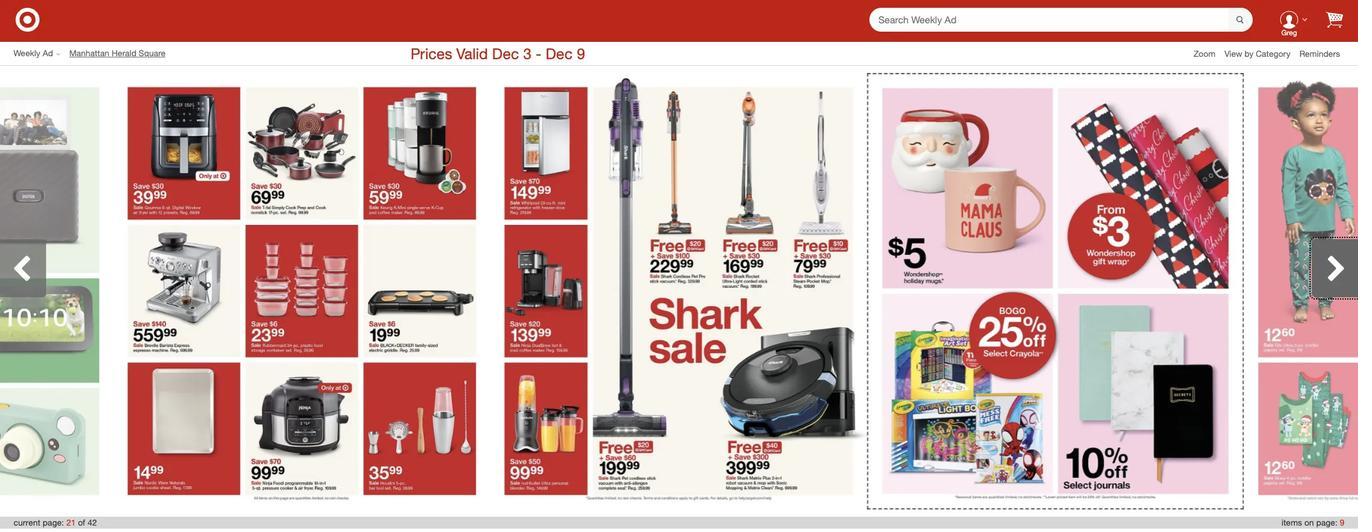 Task type: locate. For each thing, give the bounding box(es) containing it.
9 right on
[[1340, 518, 1345, 528]]

9
[[577, 44, 585, 63], [1340, 518, 1345, 528]]

0 horizontal spatial 9
[[577, 44, 585, 63]]

reminders
[[1300, 48, 1340, 58]]

manhattan herald square link
[[69, 48, 175, 60]]

page 22 image
[[491, 73, 867, 510]]

dec right -
[[546, 44, 573, 63]]

page 24 image
[[1244, 73, 1358, 510]]

herald
[[112, 48, 136, 58]]

form
[[870, 7, 1253, 32]]

dec left 3 at the left of page
[[492, 44, 519, 63]]

9 right -
[[577, 44, 585, 63]]

weekly ad
[[13, 48, 53, 58]]

0 horizontal spatial page:
[[43, 518, 64, 528]]

page 20 image
[[0, 73, 114, 510]]

page:
[[43, 518, 64, 528], [1316, 518, 1338, 528]]

page: right on
[[1316, 518, 1338, 528]]

1 vertical spatial 9
[[1340, 518, 1345, 528]]

dec
[[492, 44, 519, 63], [546, 44, 573, 63]]

greg
[[1282, 28, 1297, 37]]

1 page: from the left
[[43, 518, 64, 528]]

view your cart on target.com image
[[1326, 11, 1343, 28]]

square
[[139, 48, 166, 58]]

0 horizontal spatial dec
[[492, 44, 519, 63]]

1 horizontal spatial page:
[[1316, 518, 1338, 528]]

zoom-in element
[[1194, 48, 1216, 58]]

by
[[1245, 48, 1254, 58]]

1 horizontal spatial dec
[[546, 44, 573, 63]]

view
[[1225, 48, 1242, 58]]

page: left 21
[[43, 518, 64, 528]]

1 horizontal spatial 9
[[1340, 518, 1345, 528]]

Search Weekly Ad search field
[[870, 7, 1253, 32]]

of
[[78, 518, 85, 528]]

view by category
[[1225, 48, 1291, 58]]



Task type: describe. For each thing, give the bounding box(es) containing it.
prices valid dec 3 - dec 9
[[411, 44, 585, 63]]

-
[[536, 44, 542, 63]]

items
[[1282, 518, 1302, 528]]

weekly ad link
[[13, 48, 69, 60]]

1 dec from the left
[[492, 44, 519, 63]]

2 dec from the left
[[546, 44, 573, 63]]

zoom link
[[1194, 48, 1225, 60]]

go to target.com image
[[16, 7, 40, 31]]

current page: 21 of 42
[[14, 518, 97, 528]]

3
[[523, 44, 532, 63]]

current
[[14, 518, 40, 528]]

category
[[1256, 48, 1291, 58]]

page 21 image
[[114, 73, 491, 510]]

manhattan herald square
[[69, 48, 166, 58]]

page 23 image
[[869, 74, 1243, 509]]

view by category link
[[1225, 48, 1300, 58]]

prices
[[411, 44, 452, 63]]

greg link
[[1271, 0, 1308, 39]]

0 vertical spatial 9
[[577, 44, 585, 63]]

zoom
[[1194, 48, 1216, 58]]

on
[[1305, 518, 1314, 528]]

valid
[[456, 44, 488, 63]]

reminders link
[[1300, 48, 1349, 60]]

42
[[88, 518, 97, 528]]

weekly
[[13, 48, 40, 58]]

manhattan
[[69, 48, 109, 58]]

items on page: 9
[[1282, 518, 1345, 528]]

21
[[66, 518, 76, 528]]

ad
[[43, 48, 53, 58]]

2 page: from the left
[[1316, 518, 1338, 528]]



Task type: vqa. For each thing, say whether or not it's contained in the screenshot.
Prices Valid Dec 17 - Dec 24
no



